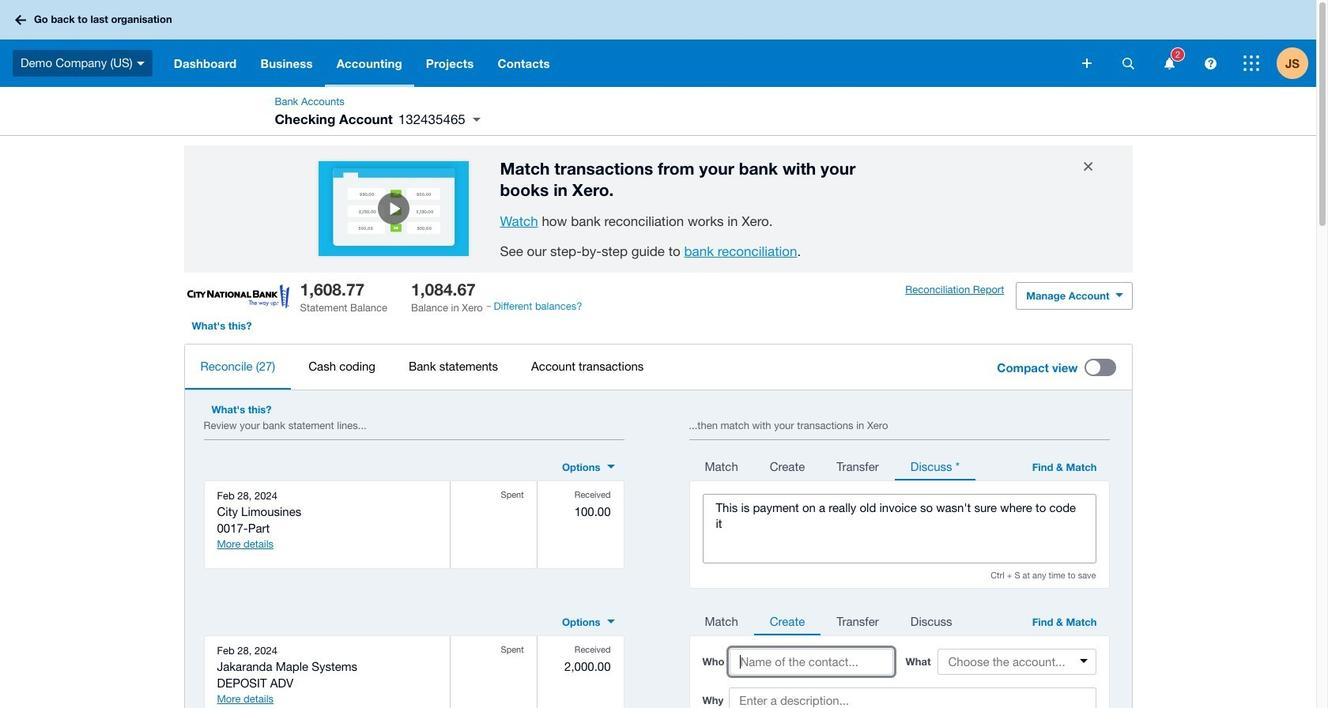 Task type: describe. For each thing, give the bounding box(es) containing it.
Enter a description... text field
[[729, 688, 1097, 709]]

Choose the account... text field
[[939, 651, 1095, 674]]



Task type: vqa. For each thing, say whether or not it's contained in the screenshot.
banner
yes



Task type: locate. For each thing, give the bounding box(es) containing it.
0 horizontal spatial svg image
[[137, 61, 145, 65]]

None text field
[[704, 495, 1096, 563]]

banner
[[0, 0, 1317, 87]]

1 horizontal spatial svg image
[[1205, 57, 1217, 69]]

Name of the contact... text field
[[730, 649, 893, 675]]

svg image
[[1205, 57, 1217, 69], [137, 61, 145, 65]]

svg image
[[15, 15, 26, 25], [1244, 55, 1260, 71], [1123, 57, 1135, 69], [1165, 57, 1175, 69], [1083, 59, 1092, 68]]



